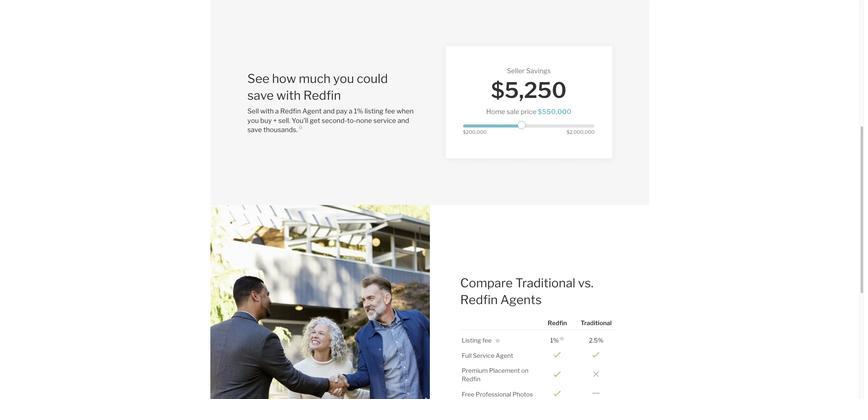 Task type: describe. For each thing, give the bounding box(es) containing it.
sell
[[248, 107, 259, 115]]

2 a from the left
[[349, 107, 353, 115]]

seller
[[507, 67, 525, 75]]

listing
[[462, 337, 481, 344]]

save inside sell with a redfin agent and pay a 1% listing fee when you buy + sell. you'll get second-to-none service and save thousands.
[[248, 126, 262, 134]]

much
[[299, 71, 331, 86]]

save inside see how much you could save with redfin
[[248, 88, 274, 103]]

2.5%
[[589, 337, 604, 344]]

fee inside sell with a redfin agent and pay a 1% listing fee when you buy + sell. you'll get second-to-none service and save thousands.
[[385, 107, 395, 115]]

photos
[[513, 391, 533, 398]]

compare
[[461, 275, 513, 290]]

you'll
[[292, 116, 308, 124]]

compare traditional vs. redfin agents
[[461, 275, 594, 307]]

sell with a redfin agent and pay a 1% listing fee when you buy + sell. you'll get second-to-none service and save thousands.
[[248, 107, 414, 134]]

on
[[522, 367, 529, 374]]

see
[[248, 71, 270, 86]]

redfin for compare
[[461, 292, 498, 307]]

disclaimer image for with
[[299, 126, 303, 129]]

could
[[357, 71, 388, 86]]

vs.
[[578, 275, 594, 290]]

premium placement on redfin
[[462, 367, 529, 383]]

agent inside sell with a redfin agent and pay a 1% listing fee when you buy + sell. you'll get second-to-none service and save thousands.
[[303, 107, 322, 115]]

professional
[[476, 391, 512, 398]]

price
[[521, 108, 537, 116]]

free
[[462, 391, 475, 398]]

traditional inside "compare traditional vs. redfin agents"
[[516, 275, 576, 290]]

full service agent
[[462, 352, 514, 359]]

sale
[[507, 108, 520, 116]]

sell.
[[279, 116, 291, 124]]

service
[[473, 352, 495, 359]]

home sale price $550,000
[[487, 108, 572, 116]]

redfin up disclaimer icon
[[548, 320, 567, 327]]

premium
[[462, 367, 488, 374]]

1 horizontal spatial agent
[[496, 352, 514, 359]]

1 horizontal spatial fee
[[483, 337, 492, 344]]

with inside see how much you could save with redfin
[[277, 88, 301, 103]]

thousands.
[[263, 126, 298, 134]]



Task type: locate. For each thing, give the bounding box(es) containing it.
redfin down compare
[[461, 292, 498, 307]]

1 horizontal spatial traditional
[[581, 320, 612, 327]]

1 vertical spatial save
[[248, 126, 262, 134]]

1 vertical spatial with
[[260, 107, 274, 115]]

with
[[277, 88, 301, 103], [260, 107, 274, 115]]

0 vertical spatial fee
[[385, 107, 395, 115]]

you inside sell with a redfin agent and pay a 1% listing fee when you buy + sell. you'll get second-to-none service and save thousands.
[[248, 116, 259, 124]]

a
[[275, 107, 279, 115], [349, 107, 353, 115]]

1 vertical spatial agent
[[496, 352, 514, 359]]

redfin inside "compare traditional vs. redfin agents"
[[461, 292, 498, 307]]

redfin up sell.
[[280, 107, 301, 115]]

get
[[310, 116, 320, 124]]

redfin inside premium placement on redfin
[[462, 376, 481, 383]]

1 vertical spatial and
[[398, 116, 409, 124]]

+
[[273, 116, 277, 124]]

redfin down premium
[[462, 376, 481, 383]]

with up buy
[[260, 107, 274, 115]]

redfin inside see how much you could save with redfin
[[304, 88, 341, 103]]

0 vertical spatial traditional
[[516, 275, 576, 290]]

buy
[[260, 116, 272, 124]]

save down see
[[248, 88, 274, 103]]

0 horizontal spatial agent
[[303, 107, 322, 115]]

0 vertical spatial you
[[333, 71, 354, 86]]

agent up placement
[[496, 352, 514, 359]]

$2,000,000
[[567, 129, 595, 135]]

0 horizontal spatial traditional
[[516, 275, 576, 290]]

save
[[248, 88, 274, 103], [248, 126, 262, 134]]

redfin down much
[[304, 88, 341, 103]]

redfin for premium
[[462, 376, 481, 383]]

redfin
[[304, 88, 341, 103], [280, 107, 301, 115], [461, 292, 498, 307], [548, 320, 567, 327], [462, 376, 481, 383]]

listing fee
[[462, 337, 492, 344]]

redfin inside sell with a redfin agent and pay a 1% listing fee when you buy + sell. you'll get second-to-none service and save thousands.
[[280, 107, 301, 115]]

0 horizontal spatial a
[[275, 107, 279, 115]]

1 vertical spatial traditional
[[581, 320, 612, 327]]

1%
[[354, 107, 363, 115]]

and up second-
[[323, 107, 335, 115]]

how
[[272, 71, 296, 86]]

none
[[356, 116, 372, 124]]

1 horizontal spatial with
[[277, 88, 301, 103]]

disclaimer image up full service agent
[[496, 339, 500, 343]]

and down when
[[398, 116, 409, 124]]

0 horizontal spatial fee
[[385, 107, 395, 115]]

None range field
[[463, 121, 595, 129]]

0 vertical spatial agent
[[303, 107, 322, 115]]

you
[[333, 71, 354, 86], [248, 116, 259, 124]]

1 vertical spatial disclaimer image
[[496, 339, 500, 343]]

agents
[[501, 292, 542, 307]]

1
[[551, 337, 554, 344]]

you left could
[[333, 71, 354, 86]]

and
[[323, 107, 335, 115], [398, 116, 409, 124]]

home
[[487, 108, 505, 116]]

fee
[[385, 107, 395, 115], [483, 337, 492, 344]]

$200,000
[[463, 129, 487, 135]]

$550,000
[[538, 108, 572, 116]]

fee up the service
[[385, 107, 395, 115]]

traditional up 2.5%
[[581, 320, 612, 327]]

1 a from the left
[[275, 107, 279, 115]]

seller savings $5,250
[[491, 67, 567, 103]]

0 vertical spatial disclaimer image
[[299, 126, 303, 129]]

0 vertical spatial save
[[248, 88, 274, 103]]

disclaimer image down "you'll"
[[299, 126, 303, 129]]

placement
[[489, 367, 520, 374]]

1 save from the top
[[248, 88, 274, 103]]

0 horizontal spatial you
[[248, 116, 259, 124]]

1 vertical spatial fee
[[483, 337, 492, 344]]

1 vertical spatial you
[[248, 116, 259, 124]]

disclaimer image
[[560, 337, 564, 341]]

$5,250
[[491, 77, 567, 103]]

1 horizontal spatial you
[[333, 71, 354, 86]]

you inside see how much you could save with redfin
[[333, 71, 354, 86]]

to-
[[347, 116, 356, 124]]

with inside sell with a redfin agent and pay a 1% listing fee when you buy + sell. you'll get second-to-none service and save thousands.
[[260, 107, 274, 115]]

1 %
[[551, 337, 559, 344]]

you down sell
[[248, 116, 259, 124]]

0 horizontal spatial and
[[323, 107, 335, 115]]

a up +
[[275, 107, 279, 115]]

2 save from the top
[[248, 126, 262, 134]]

disclaimer image for fee
[[496, 339, 500, 343]]

0 vertical spatial and
[[323, 107, 335, 115]]

%
[[554, 337, 559, 344]]

traditional up agents
[[516, 275, 576, 290]]

0 vertical spatial with
[[277, 88, 301, 103]]

see how much you could save with redfin
[[248, 71, 388, 103]]

service
[[374, 116, 396, 124]]

second-
[[322, 116, 347, 124]]

listing
[[365, 107, 384, 115]]

1 horizontal spatial disclaimer image
[[496, 339, 500, 343]]

save down buy
[[248, 126, 262, 134]]

pay
[[336, 107, 348, 115]]

agent up get
[[303, 107, 322, 115]]

0 horizontal spatial disclaimer image
[[299, 126, 303, 129]]

fee up full service agent
[[483, 337, 492, 344]]

traditional
[[516, 275, 576, 290], [581, 320, 612, 327]]

1 horizontal spatial a
[[349, 107, 353, 115]]

1 horizontal spatial and
[[398, 116, 409, 124]]

agent
[[303, 107, 322, 115], [496, 352, 514, 359]]

0 horizontal spatial with
[[260, 107, 274, 115]]

with down how
[[277, 88, 301, 103]]

when
[[397, 107, 414, 115]]

savings
[[526, 67, 551, 75]]

redfin for sell
[[280, 107, 301, 115]]

full
[[462, 352, 472, 359]]

a left 1%
[[349, 107, 353, 115]]

free professional photos
[[462, 391, 533, 398]]

disclaimer image
[[299, 126, 303, 129], [496, 339, 500, 343]]



Task type: vqa. For each thing, say whether or not it's contained in the screenshot.
leftmost THE A
yes



